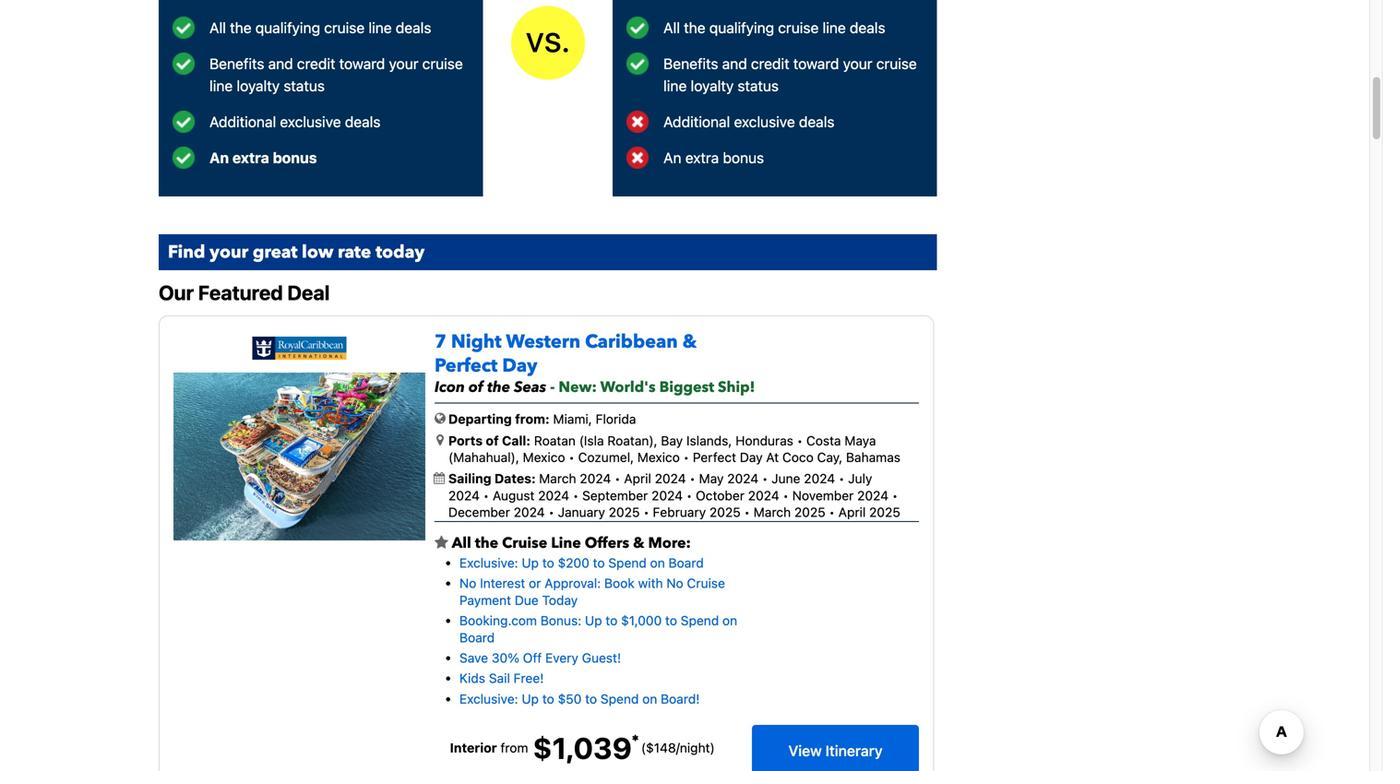 Task type: describe. For each thing, give the bounding box(es) containing it.
icon
[[435, 377, 465, 398]]

december
[[449, 505, 510, 520]]

map marker image
[[437, 434, 444, 446]]

2 no from the left
[[667, 576, 684, 591]]

-
[[550, 377, 555, 398]]

sailing
[[449, 471, 491, 486]]

mexico inside 'costa maya (mahahual), mexico'
[[523, 450, 565, 465]]

cozumel,
[[578, 450, 634, 465]]

western
[[506, 329, 581, 355]]

our
[[159, 281, 194, 305]]

board!
[[661, 692, 700, 707]]

exclusive: up to $200 to spend on board no interest or approval: book with no cruise payment due today booking.com bonus: up to $1,000 to spend on board save 30% off every guest! kids sail free! exclusive: up to $50 to spend on board!
[[460, 556, 738, 707]]

all the cruise line offers & more:
[[448, 533, 691, 553]]

may
[[699, 471, 724, 486]]

1 additional from the left
[[209, 113, 276, 131]]

vs.
[[526, 17, 570, 60]]

2 bonus from the left
[[723, 149, 764, 167]]

to right $50
[[585, 692, 597, 707]]

2024 down the june
[[748, 488, 780, 503]]

to left $1,000
[[606, 613, 618, 629]]

line
[[551, 533, 581, 553]]

• up coco
[[794, 433, 807, 448]]

rate
[[338, 241, 371, 265]]

2024 down • cozumel, mexico • perfect day at coco cay, bahamas
[[727, 471, 759, 486]]

our featured deal
[[159, 281, 330, 305]]

1 horizontal spatial of
[[486, 433, 499, 448]]

guest!
[[582, 651, 621, 666]]

february
[[653, 505, 706, 520]]

asterisk image
[[632, 735, 639, 742]]

featured
[[198, 281, 283, 305]]

1 vertical spatial perfect
[[693, 450, 736, 465]]

july 2024
[[449, 471, 873, 503]]

(mahahual),
[[449, 450, 519, 465]]

find
[[168, 241, 205, 265]]

0 vertical spatial up
[[522, 556, 539, 571]]

1 vertical spatial spend
[[681, 613, 719, 629]]

payment
[[460, 593, 511, 608]]

booking.com
[[460, 613, 537, 629]]

to right $1,000
[[665, 613, 677, 629]]

world's
[[600, 377, 656, 398]]

coco
[[783, 450, 814, 465]]

day inside "7 night western caribbean & perfect day icon of the seas - new: world's biggest ship!"
[[502, 353, 538, 379]]

or
[[529, 576, 541, 591]]

1 horizontal spatial your
[[389, 55, 419, 73]]

roatan
[[534, 433, 576, 448]]

to down offers
[[593, 556, 605, 571]]

7 night western caribbean & perfect day icon of the seas - new: world's biggest ship!
[[435, 329, 755, 398]]

$200
[[558, 556, 590, 571]]

with
[[638, 576, 663, 591]]

• down cay,
[[835, 471, 848, 486]]

today
[[376, 241, 425, 265]]

2 additional exclusive deals from the left
[[664, 113, 835, 131]]

deal
[[287, 281, 330, 305]]

$1,000
[[621, 613, 662, 629]]

roatan (isla roatan), bay islands, honduras
[[534, 433, 794, 448]]

exclusive: up to $50 to spend on board! link
[[460, 692, 700, 707]]

july
[[848, 471, 873, 486]]

0 vertical spatial cruise
[[502, 533, 547, 553]]

new:
[[559, 377, 597, 398]]

1 loyalty from the left
[[237, 77, 280, 95]]

30%
[[492, 651, 520, 666]]

night
[[451, 329, 502, 355]]

• left may
[[690, 471, 696, 486]]

roatan),
[[608, 433, 658, 448]]

0 horizontal spatial all
[[209, 19, 226, 37]]

0 horizontal spatial march
[[539, 471, 576, 486]]

every
[[545, 651, 579, 666]]

1 vertical spatial on
[[723, 613, 738, 629]]

ports
[[449, 433, 483, 448]]

more:
[[648, 533, 691, 553]]

• down bahamas
[[892, 488, 898, 503]]

0 horizontal spatial &
[[633, 533, 645, 553]]

($148 / night)
[[641, 741, 715, 756]]

caribbean
[[585, 329, 678, 355]]

great
[[253, 241, 298, 265]]

• left the june
[[762, 471, 768, 486]]

2 benefits from the left
[[664, 55, 718, 73]]

booking.com bonus: up to $1,000 to spend on board link
[[460, 613, 738, 645]]

bahamas
[[846, 450, 901, 465]]

• up january in the left of the page
[[573, 488, 579, 503]]

1 vertical spatial day
[[740, 450, 763, 465]]

0 horizontal spatial board
[[460, 630, 495, 645]]

2 credit from the left
[[751, 55, 790, 73]]

2 vertical spatial spend
[[601, 692, 639, 707]]

bay
[[661, 433, 683, 448]]

off
[[523, 651, 542, 666]]

3 2025 from the left
[[795, 505, 826, 520]]

2 extra from the left
[[685, 149, 719, 167]]

$50
[[558, 692, 582, 707]]

ports of call:
[[449, 433, 531, 448]]

1 an from the left
[[209, 149, 229, 167]]

1 vertical spatial up
[[585, 613, 602, 629]]

4 2025 from the left
[[869, 505, 901, 520]]

offers
[[585, 533, 629, 553]]

(isla
[[579, 433, 604, 448]]

/
[[676, 741, 680, 756]]

find your great low rate today
[[168, 241, 425, 265]]

kids sail free! link
[[460, 671, 544, 686]]

march inside • august 2024 • september 2024 • october 2024 • november 2024 • december 2024 • january 2025 • february 2025 • march 2025 • april 2025
[[754, 505, 791, 520]]

low
[[302, 241, 334, 265]]

0 vertical spatial board
[[669, 556, 704, 571]]

approval:
[[545, 576, 601, 591]]

2 an from the left
[[664, 149, 682, 167]]

departing from: miami, florida
[[449, 412, 636, 427]]

2 toward from the left
[[793, 55, 839, 73]]

from
[[501, 741, 528, 756]]

$1,039
[[533, 731, 632, 766]]

june
[[772, 471, 801, 486]]

• down roatan
[[569, 450, 575, 465]]

2 vertical spatial up
[[522, 692, 539, 707]]

2 mexico from the left
[[638, 450, 680, 465]]

costa maya (mahahual), mexico
[[449, 433, 876, 465]]

2 status from the left
[[738, 77, 779, 95]]

2024 down august
[[514, 505, 545, 520]]

1 exclusive from the left
[[280, 113, 341, 131]]

2 benefits and credit toward your cruise line loyalty status from the left
[[664, 55, 917, 95]]

sail
[[489, 671, 510, 686]]

today
[[542, 593, 578, 608]]



Task type: locate. For each thing, give the bounding box(es) containing it.
board down more:
[[669, 556, 704, 571]]

your
[[389, 55, 419, 73], [843, 55, 873, 73], [210, 241, 248, 265]]

1 benefits from the left
[[209, 55, 264, 73]]

exclusive
[[280, 113, 341, 131], [734, 113, 795, 131]]

the inside "7 night western caribbean & perfect day icon of the seas - new: world's biggest ship!"
[[487, 377, 510, 398]]

of right "icon"
[[469, 377, 484, 398]]

march
[[539, 471, 576, 486], [754, 505, 791, 520]]

exclusive: down 'sail'
[[460, 692, 518, 707]]

1 no from the left
[[460, 576, 477, 591]]

1 horizontal spatial exclusive
[[734, 113, 795, 131]]

credit
[[297, 55, 335, 73], [751, 55, 790, 73]]

1 vertical spatial cruise
[[687, 576, 725, 591]]

1 vertical spatial board
[[460, 630, 495, 645]]

1 horizontal spatial board
[[669, 556, 704, 571]]

exclusive:
[[460, 556, 518, 571], [460, 692, 518, 707]]

1 vertical spatial march
[[754, 505, 791, 520]]

march 2024 • april 2024 • may 2024 • june 2024
[[539, 471, 835, 486]]

0 vertical spatial march
[[539, 471, 576, 486]]

1 all the qualifying cruise line deals from the left
[[209, 19, 431, 37]]

1 horizontal spatial status
[[738, 77, 779, 95]]

march down the june
[[754, 505, 791, 520]]

1 benefits and credit toward your cruise line loyalty status from the left
[[209, 55, 463, 95]]

to
[[542, 556, 554, 571], [593, 556, 605, 571], [606, 613, 618, 629], [665, 613, 677, 629], [542, 692, 554, 707], [585, 692, 597, 707]]

of up (mahahual),
[[486, 433, 499, 448]]

maya
[[845, 433, 876, 448]]

0 horizontal spatial credit
[[297, 55, 335, 73]]

1 horizontal spatial &
[[683, 329, 697, 355]]

• down the november
[[829, 505, 835, 520]]

2025 down the november
[[795, 505, 826, 520]]

1 horizontal spatial an extra bonus
[[664, 149, 764, 167]]

1 bonus from the left
[[273, 149, 317, 167]]

0 vertical spatial of
[[469, 377, 484, 398]]

2024 up the november
[[804, 471, 835, 486]]

0 horizontal spatial all the qualifying cruise line deals
[[209, 19, 431, 37]]

0 horizontal spatial perfect
[[435, 353, 498, 379]]

2025
[[609, 505, 640, 520], [710, 505, 741, 520], [795, 505, 826, 520], [869, 505, 901, 520]]

bonus:
[[541, 613, 582, 629]]

• august 2024 • september 2024 • october 2024 • november 2024 • december 2024 • january 2025 • february 2025 • march 2025 • april 2025
[[449, 488, 901, 520]]

0 horizontal spatial status
[[284, 77, 325, 95]]

view itinerary link
[[752, 725, 919, 772]]

status
[[284, 77, 325, 95], [738, 77, 779, 95]]

0 vertical spatial april
[[624, 471, 651, 486]]

1 exclusive: from the top
[[460, 556, 518, 571]]

• down october on the bottom
[[744, 505, 750, 520]]

2 qualifying from the left
[[710, 19, 774, 37]]

0 horizontal spatial benefits
[[209, 55, 264, 73]]

sailing dates:
[[449, 471, 539, 486]]

0 horizontal spatial additional
[[209, 113, 276, 131]]

0 horizontal spatial qualifying
[[255, 19, 320, 37]]

1 horizontal spatial all the qualifying cruise line deals
[[664, 19, 886, 37]]

1 horizontal spatial mexico
[[638, 450, 680, 465]]

of inside "7 night western caribbean & perfect day icon of the seas - new: world's biggest ship!"
[[469, 377, 484, 398]]

1 additional exclusive deals from the left
[[209, 113, 381, 131]]

2025 down september
[[609, 505, 640, 520]]

1 horizontal spatial bonus
[[723, 149, 764, 167]]

no right with
[[667, 576, 684, 591]]

0 horizontal spatial of
[[469, 377, 484, 398]]

1 vertical spatial of
[[486, 433, 499, 448]]

to left the $200
[[542, 556, 554, 571]]

call:
[[502, 433, 531, 448]]

1 vertical spatial april
[[839, 505, 866, 520]]

cruise
[[502, 533, 547, 553], [687, 576, 725, 591]]

1 horizontal spatial loyalty
[[691, 77, 734, 95]]

cruise inside exclusive: up to $200 to spend on board no interest or approval: book with no cruise payment due today booking.com bonus: up to $1,000 to spend on board save 30% off every guest! kids sail free! exclusive: up to $50 to spend on board!
[[687, 576, 725, 591]]

no interest or approval: book with no cruise payment due today link
[[460, 576, 725, 608]]

1 status from the left
[[284, 77, 325, 95]]

day left at
[[740, 450, 763, 465]]

seas
[[514, 377, 546, 398]]

1 toward from the left
[[339, 55, 385, 73]]

0 horizontal spatial benefits and credit toward your cruise line loyalty status
[[209, 55, 463, 95]]

1 mexico from the left
[[523, 450, 565, 465]]

1 2025 from the left
[[609, 505, 640, 520]]

1 horizontal spatial perfect
[[693, 450, 736, 465]]

0 vertical spatial exclusive:
[[460, 556, 518, 571]]

2 all the qualifying cruise line deals from the left
[[664, 19, 886, 37]]

2024 up • august 2024 • september 2024 • october 2024 • november 2024 • december 2024 • january 2025 • february 2025 • march 2025 • april 2025
[[655, 471, 686, 486]]

2024 down cozumel,
[[580, 471, 611, 486]]

0 vertical spatial &
[[683, 329, 697, 355]]

april inside • august 2024 • september 2024 • october 2024 • november 2024 • december 2024 • january 2025 • february 2025 • march 2025 • april 2025
[[839, 505, 866, 520]]

loyalty
[[237, 77, 280, 95], [691, 77, 734, 95]]

line
[[369, 19, 392, 37], [823, 19, 846, 37], [209, 77, 233, 95], [664, 77, 687, 95]]

0 vertical spatial perfect
[[435, 353, 498, 379]]

ship!
[[718, 377, 755, 398]]

save 30% off every guest! link
[[460, 651, 621, 666]]

• up december
[[483, 488, 489, 503]]

1 vertical spatial &
[[633, 533, 645, 553]]

0 horizontal spatial toward
[[339, 55, 385, 73]]

1 credit from the left
[[297, 55, 335, 73]]

2024 inside july 2024
[[449, 488, 480, 503]]

day left -
[[502, 353, 538, 379]]

view itinerary
[[789, 743, 883, 760]]

• down july 2024
[[643, 505, 649, 520]]

• up september
[[615, 471, 621, 486]]

interior
[[450, 741, 497, 756]]

january
[[558, 505, 605, 520]]

no up payment
[[460, 576, 477, 591]]

1 horizontal spatial cruise
[[687, 576, 725, 591]]

mexico down roatan
[[523, 450, 565, 465]]

honduras
[[736, 433, 794, 448]]

view
[[789, 743, 822, 760]]

cruise left line
[[502, 533, 547, 553]]

star image
[[435, 535, 448, 550]]

on right $1,000
[[723, 613, 738, 629]]

1 horizontal spatial and
[[722, 55, 747, 73]]

2025 down october on the bottom
[[710, 505, 741, 520]]

october
[[696, 488, 745, 503]]

september
[[582, 488, 648, 503]]

icon of the seas image
[[173, 373, 425, 541]]

on
[[650, 556, 665, 571], [723, 613, 738, 629], [642, 692, 657, 707]]

cruise
[[324, 19, 365, 37], [778, 19, 819, 37], [422, 55, 463, 73], [877, 55, 917, 73]]

november
[[792, 488, 854, 503]]

at
[[766, 450, 779, 465]]

perfect down islands,
[[693, 450, 736, 465]]

7
[[435, 329, 447, 355]]

1 horizontal spatial toward
[[793, 55, 839, 73]]

1 horizontal spatial all
[[452, 533, 471, 553]]

1 qualifying from the left
[[255, 19, 320, 37]]

the
[[230, 19, 252, 37], [684, 19, 706, 37], [487, 377, 510, 398], [475, 533, 498, 553]]

& left more:
[[633, 533, 645, 553]]

exclusive: up to $200 to spend on board link
[[460, 556, 704, 571]]

0 horizontal spatial an extra bonus
[[209, 149, 317, 167]]

2 exclusive from the left
[[734, 113, 795, 131]]

mexico down roatan (isla roatan), bay islands, honduras
[[638, 450, 680, 465]]

0 horizontal spatial an
[[209, 149, 229, 167]]

1 extra from the left
[[233, 149, 269, 167]]

spend up 'book'
[[608, 556, 647, 571]]

and
[[268, 55, 293, 73], [722, 55, 747, 73]]

0 horizontal spatial your
[[210, 241, 248, 265]]

1 vertical spatial exclusive:
[[460, 692, 518, 707]]

1 horizontal spatial april
[[839, 505, 866, 520]]

spend right $1,000
[[681, 613, 719, 629]]

kids
[[460, 671, 485, 686]]

april
[[624, 471, 651, 486], [839, 505, 866, 520]]

• up march 2024 • april 2024 • may 2024 • june 2024
[[683, 450, 689, 465]]

& up biggest
[[683, 329, 697, 355]]

1 horizontal spatial march
[[754, 505, 791, 520]]

from:
[[515, 412, 550, 427]]

• down march 2024 • april 2024 • may 2024 • june 2024
[[686, 488, 692, 503]]

• left january in the left of the page
[[549, 505, 555, 520]]

free!
[[514, 671, 544, 686]]

1 an extra bonus from the left
[[209, 149, 317, 167]]

0 horizontal spatial cruise
[[502, 533, 547, 553]]

0 horizontal spatial no
[[460, 576, 477, 591]]

0 horizontal spatial loyalty
[[237, 77, 280, 95]]

2024 up january in the left of the page
[[538, 488, 569, 503]]

spend up asterisk icon at left
[[601, 692, 639, 707]]

costa
[[807, 433, 841, 448]]

0 vertical spatial on
[[650, 556, 665, 571]]

& inside "7 night western caribbean & perfect day icon of the seas - new: world's biggest ship!"
[[683, 329, 697, 355]]

islands,
[[687, 433, 732, 448]]

calendar image
[[434, 473, 445, 485]]

on left board! on the bottom of page
[[642, 692, 657, 707]]

0 vertical spatial day
[[502, 353, 538, 379]]

0 vertical spatial spend
[[608, 556, 647, 571]]

benefits
[[209, 55, 264, 73], [664, 55, 718, 73]]

april down the november
[[839, 505, 866, 520]]

to left $50
[[542, 692, 554, 707]]

globe image
[[435, 412, 446, 425]]

0 horizontal spatial day
[[502, 353, 538, 379]]

2025 down july
[[869, 505, 901, 520]]

0 horizontal spatial april
[[624, 471, 651, 486]]

2 loyalty from the left
[[691, 77, 734, 95]]

day
[[502, 353, 538, 379], [740, 450, 763, 465]]

miami,
[[553, 412, 592, 427]]

1 horizontal spatial benefits and credit toward your cruise line loyalty status
[[664, 55, 917, 95]]

itinerary
[[826, 743, 883, 760]]

april up september
[[624, 471, 651, 486]]

2 horizontal spatial your
[[843, 55, 873, 73]]

1 horizontal spatial day
[[740, 450, 763, 465]]

all the qualifying cruise line deals
[[209, 19, 431, 37], [664, 19, 886, 37]]

up down free!
[[522, 692, 539, 707]]

perfect up departing
[[435, 353, 498, 379]]

book
[[604, 576, 635, 591]]

spend
[[608, 556, 647, 571], [681, 613, 719, 629], [601, 692, 639, 707]]

0 horizontal spatial mexico
[[523, 450, 565, 465]]

an extra bonus
[[209, 149, 317, 167], [664, 149, 764, 167]]

board
[[669, 556, 704, 571], [460, 630, 495, 645]]

exclusive: up interest
[[460, 556, 518, 571]]

march down roatan
[[539, 471, 576, 486]]

2024 down the 'sailing'
[[449, 488, 480, 503]]

2 exclusive: from the top
[[460, 692, 518, 707]]

• down the june
[[783, 488, 789, 503]]

0 horizontal spatial bonus
[[273, 149, 317, 167]]

1 horizontal spatial an
[[664, 149, 682, 167]]

2024 down july
[[857, 488, 889, 503]]

0 horizontal spatial and
[[268, 55, 293, 73]]

up down no interest or approval: book with no cruise payment due today link
[[585, 613, 602, 629]]

2024 up february on the bottom of page
[[652, 488, 683, 503]]

•
[[794, 433, 807, 448], [569, 450, 575, 465], [683, 450, 689, 465], [615, 471, 621, 486], [690, 471, 696, 486], [762, 471, 768, 486], [835, 471, 848, 486], [483, 488, 489, 503], [573, 488, 579, 503], [686, 488, 692, 503], [783, 488, 789, 503], [892, 488, 898, 503], [549, 505, 555, 520], [643, 505, 649, 520], [744, 505, 750, 520], [829, 505, 835, 520]]

benefits and credit toward your cruise line loyalty status
[[209, 55, 463, 95], [664, 55, 917, 95]]

save
[[460, 651, 488, 666]]

august
[[493, 488, 535, 503]]

0 horizontal spatial extra
[[233, 149, 269, 167]]

dates:
[[495, 471, 536, 486]]

up up or
[[522, 556, 539, 571]]

($148
[[641, 741, 676, 756]]

interest
[[480, 576, 525, 591]]

1 horizontal spatial extra
[[685, 149, 719, 167]]

2 vertical spatial on
[[642, 692, 657, 707]]

on up with
[[650, 556, 665, 571]]

departing
[[449, 412, 512, 427]]

extra
[[233, 149, 269, 167], [685, 149, 719, 167]]

1 horizontal spatial additional
[[664, 113, 730, 131]]

florida
[[596, 412, 636, 427]]

2 additional from the left
[[664, 113, 730, 131]]

2 and from the left
[[722, 55, 747, 73]]

&
[[683, 329, 697, 355], [633, 533, 645, 553]]

additional
[[209, 113, 276, 131], [664, 113, 730, 131]]

1 horizontal spatial qualifying
[[710, 19, 774, 37]]

1 horizontal spatial additional exclusive deals
[[664, 113, 835, 131]]

royal caribbean image
[[252, 337, 347, 360]]

1 horizontal spatial credit
[[751, 55, 790, 73]]

an
[[209, 149, 229, 167], [664, 149, 682, 167]]

perfect inside "7 night western caribbean & perfect day icon of the seas - new: world's biggest ship!"
[[435, 353, 498, 379]]

1 horizontal spatial benefits
[[664, 55, 718, 73]]

2 an extra bonus from the left
[[664, 149, 764, 167]]

qualifying
[[255, 19, 320, 37], [710, 19, 774, 37]]

2 2025 from the left
[[710, 505, 741, 520]]

• cozumel, mexico • perfect day at coco cay, bahamas
[[565, 450, 901, 465]]

2 horizontal spatial all
[[664, 19, 680, 37]]

due
[[515, 593, 539, 608]]

0 horizontal spatial exclusive
[[280, 113, 341, 131]]

1 horizontal spatial no
[[667, 576, 684, 591]]

1 and from the left
[[268, 55, 293, 73]]

cay,
[[817, 450, 843, 465]]

cruise down more:
[[687, 576, 725, 591]]

board up save
[[460, 630, 495, 645]]

interior from $1,039
[[450, 731, 632, 766]]

0 horizontal spatial additional exclusive deals
[[209, 113, 381, 131]]



Task type: vqa. For each thing, say whether or not it's contained in the screenshot.
chevron down icon in Itinerary Dropdown Button
no



